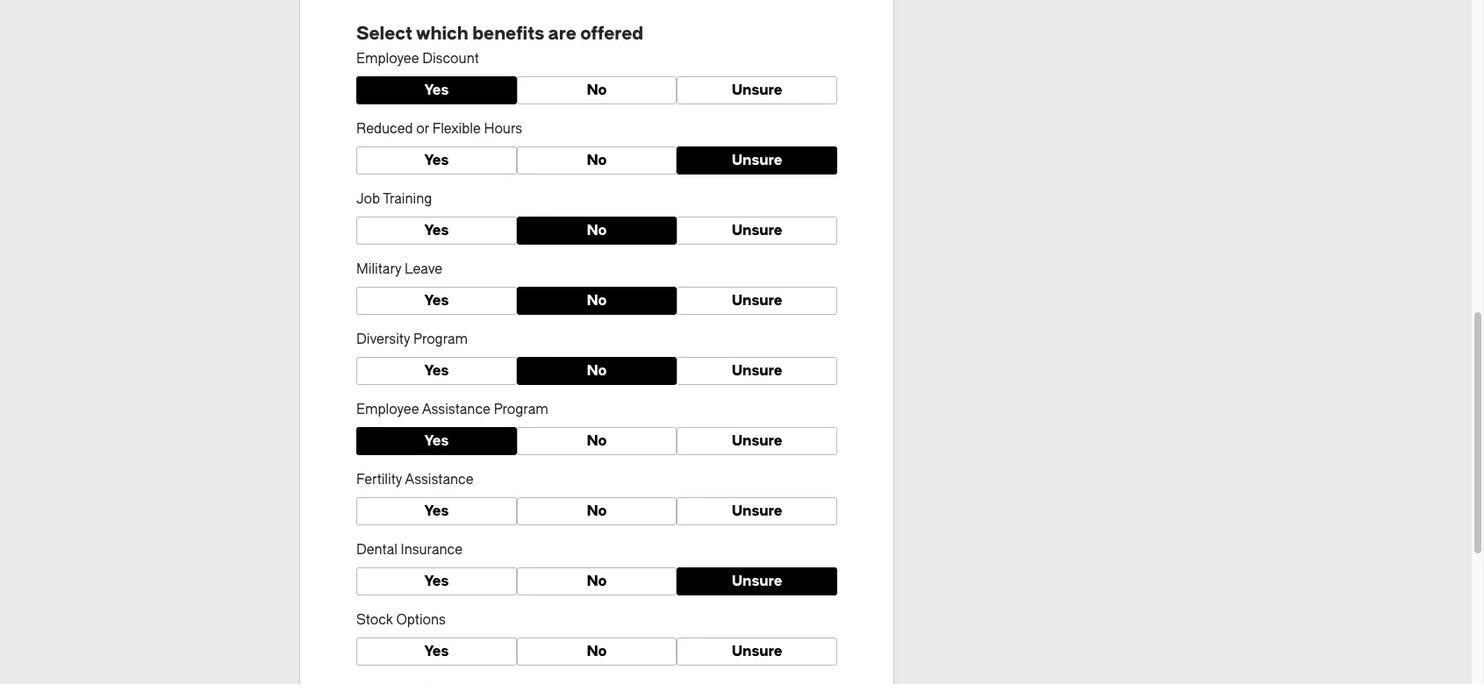 Task type: vqa. For each thing, say whether or not it's contained in the screenshot.
Yes button related to Military Leave
yes



Task type: describe. For each thing, give the bounding box(es) containing it.
no button for employee assistance program
[[517, 428, 677, 456]]

benefits
[[472, 24, 544, 44]]

yes button for dental insurance
[[356, 568, 517, 596]]

no for stock options
[[587, 644, 607, 660]]

reduced or flexible hours
[[356, 121, 522, 137]]

yes button for stock options
[[356, 638, 517, 666]]

yes for dental insurance
[[424, 573, 449, 590]]

employee assistance program
[[356, 402, 548, 418]]

no button for employee discount
[[517, 76, 677, 104]]

discount
[[422, 51, 479, 67]]

no for reduced or flexible hours
[[587, 152, 607, 169]]

employee for employee discount
[[356, 51, 419, 67]]

yes button for job training
[[356, 217, 517, 245]]

unsure for employee assistance program
[[732, 433, 783, 449]]

no for employee discount
[[587, 82, 607, 98]]

yes for stock options
[[424, 644, 449, 660]]

no button for diversity program
[[517, 357, 677, 385]]

which
[[416, 24, 469, 44]]

unsure button for employee assistance program
[[677, 428, 838, 456]]

yes for military leave
[[424, 292, 449, 309]]

diversity
[[356, 332, 410, 348]]

yes button for reduced or flexible hours
[[356, 147, 517, 175]]

assistance for fertility
[[405, 472, 474, 488]]

options
[[396, 613, 446, 629]]

unsure for job training
[[732, 222, 783, 239]]

yes for reduced or flexible hours
[[424, 152, 449, 169]]

0 horizontal spatial program
[[413, 332, 468, 348]]

unsure for reduced or flexible hours
[[732, 152, 783, 169]]

yes for diversity program
[[424, 363, 449, 379]]

hours
[[484, 121, 522, 137]]

yes button for fertility assistance
[[356, 498, 517, 526]]

no button for military leave
[[517, 287, 677, 315]]

yes button for diversity program
[[356, 357, 517, 385]]

unsure for diversity program
[[732, 363, 783, 379]]

yes button for military leave
[[356, 287, 517, 315]]

yes button for employee assistance program
[[356, 428, 517, 456]]

unsure button for diversity program
[[677, 357, 838, 385]]



Task type: locate. For each thing, give the bounding box(es) containing it.
unsure button for dental insurance
[[677, 568, 838, 596]]

yes button up leave
[[356, 217, 517, 245]]

no
[[587, 82, 607, 98], [587, 152, 607, 169], [587, 222, 607, 239], [587, 292, 607, 309], [587, 363, 607, 379], [587, 433, 607, 449], [587, 503, 607, 520], [587, 573, 607, 590], [587, 644, 607, 660]]

2 no from the top
[[587, 152, 607, 169]]

yes for job training
[[424, 222, 449, 239]]

yes down insurance
[[424, 573, 449, 590]]

yes button down options
[[356, 638, 517, 666]]

1 yes from the top
[[424, 82, 449, 98]]

3 unsure from the top
[[732, 222, 783, 239]]

2 employee from the top
[[356, 402, 419, 418]]

yes button for employee discount
[[356, 76, 517, 104]]

stock options
[[356, 613, 446, 629]]

unsure button for military leave
[[677, 287, 838, 315]]

0 vertical spatial program
[[413, 332, 468, 348]]

1 vertical spatial employee
[[356, 402, 419, 418]]

6 yes button from the top
[[356, 428, 517, 456]]

0 vertical spatial employee
[[356, 51, 419, 67]]

6 unsure button from the top
[[677, 428, 838, 456]]

yes down employee assistance program
[[424, 433, 449, 449]]

4 yes from the top
[[424, 292, 449, 309]]

3 no from the top
[[587, 222, 607, 239]]

yes button down reduced or flexible hours
[[356, 147, 517, 175]]

4 no from the top
[[587, 292, 607, 309]]

9 no button from the top
[[517, 638, 677, 666]]

reduced
[[356, 121, 413, 137]]

4 unsure button from the top
[[677, 287, 838, 315]]

9 no from the top
[[587, 644, 607, 660]]

7 yes button from the top
[[356, 498, 517, 526]]

3 yes from the top
[[424, 222, 449, 239]]

yes for employee discount
[[424, 82, 449, 98]]

yes down reduced or flexible hours
[[424, 152, 449, 169]]

yes down options
[[424, 644, 449, 660]]

2 unsure button from the top
[[677, 147, 838, 175]]

7 unsure button from the top
[[677, 498, 838, 526]]

6 no button from the top
[[517, 428, 677, 456]]

diversity program
[[356, 332, 468, 348]]

5 unsure button from the top
[[677, 357, 838, 385]]

6 yes from the top
[[424, 433, 449, 449]]

yes button down diversity program
[[356, 357, 517, 385]]

no for employee assistance program
[[587, 433, 607, 449]]

program
[[413, 332, 468, 348], [494, 402, 548, 418]]

7 no button from the top
[[517, 498, 677, 526]]

no button for job training
[[517, 217, 677, 245]]

yes for employee assistance program
[[424, 433, 449, 449]]

flexible
[[433, 121, 481, 137]]

yes
[[424, 82, 449, 98], [424, 152, 449, 169], [424, 222, 449, 239], [424, 292, 449, 309], [424, 363, 449, 379], [424, 433, 449, 449], [424, 503, 449, 520], [424, 573, 449, 590], [424, 644, 449, 660]]

no for job training
[[587, 222, 607, 239]]

0 vertical spatial assistance
[[422, 402, 491, 418]]

1 employee from the top
[[356, 51, 419, 67]]

no button for dental insurance
[[517, 568, 677, 596]]

no for dental insurance
[[587, 573, 607, 590]]

no button for fertility assistance
[[517, 498, 677, 526]]

4 yes button from the top
[[356, 287, 517, 315]]

employee
[[356, 51, 419, 67], [356, 402, 419, 418]]

unsure button
[[677, 76, 838, 104], [677, 147, 838, 175], [677, 217, 838, 245], [677, 287, 838, 315], [677, 357, 838, 385], [677, 428, 838, 456], [677, 498, 838, 526], [677, 568, 838, 596], [677, 638, 838, 666]]

training
[[383, 191, 432, 207]]

3 no button from the top
[[517, 217, 677, 245]]

dental insurance
[[356, 543, 463, 558]]

job training
[[356, 191, 432, 207]]

2 yes button from the top
[[356, 147, 517, 175]]

no for military leave
[[587, 292, 607, 309]]

yes down discount
[[424, 82, 449, 98]]

or
[[416, 121, 429, 137]]

offered
[[580, 24, 644, 44]]

assistance
[[422, 402, 491, 418], [405, 472, 474, 488]]

are
[[548, 24, 577, 44]]

yes button down "fertility assistance"
[[356, 498, 517, 526]]

1 unsure button from the top
[[677, 76, 838, 104]]

7 yes from the top
[[424, 503, 449, 520]]

unsure for stock options
[[732, 644, 783, 660]]

yes down diversity program
[[424, 363, 449, 379]]

2 unsure from the top
[[732, 152, 783, 169]]

8 no from the top
[[587, 573, 607, 590]]

1 vertical spatial assistance
[[405, 472, 474, 488]]

unsure button for reduced or flexible hours
[[677, 147, 838, 175]]

assistance for employee
[[422, 402, 491, 418]]

unsure for fertility assistance
[[732, 503, 783, 520]]

employee for employee assistance program
[[356, 402, 419, 418]]

unsure for employee discount
[[732, 82, 783, 98]]

yes button down employee assistance program
[[356, 428, 517, 456]]

job
[[356, 191, 380, 207]]

8 yes button from the top
[[356, 568, 517, 596]]

5 no button from the top
[[517, 357, 677, 385]]

1 vertical spatial program
[[494, 402, 548, 418]]

1 yes button from the top
[[356, 76, 517, 104]]

yes button down leave
[[356, 287, 517, 315]]

3 unsure button from the top
[[677, 217, 838, 245]]

5 yes button from the top
[[356, 357, 517, 385]]

military
[[356, 262, 401, 277]]

unsure for dental insurance
[[732, 573, 783, 590]]

6 unsure from the top
[[732, 433, 783, 449]]

select
[[356, 24, 413, 44]]

9 unsure button from the top
[[677, 638, 838, 666]]

yes button down insurance
[[356, 568, 517, 596]]

1 horizontal spatial program
[[494, 402, 548, 418]]

8 no button from the top
[[517, 568, 677, 596]]

employee discount
[[356, 51, 479, 67]]

yes down leave
[[424, 292, 449, 309]]

assistance right 'fertility'
[[405, 472, 474, 488]]

9 yes button from the top
[[356, 638, 517, 666]]

insurance
[[401, 543, 463, 558]]

fertility
[[356, 472, 402, 488]]

7 unsure from the top
[[732, 503, 783, 520]]

leave
[[405, 262, 443, 277]]

9 unsure from the top
[[732, 644, 783, 660]]

yes button down discount
[[356, 76, 517, 104]]

fertility assistance
[[356, 472, 474, 488]]

select which benefits are offered
[[356, 24, 644, 44]]

unsure button for stock options
[[677, 638, 838, 666]]

military leave
[[356, 262, 443, 277]]

no button for stock options
[[517, 638, 677, 666]]

4 no button from the top
[[517, 287, 677, 315]]

5 no from the top
[[587, 363, 607, 379]]

assistance up "fertility assistance"
[[422, 402, 491, 418]]

4 unsure from the top
[[732, 292, 783, 309]]

1 no from the top
[[587, 82, 607, 98]]

unsure button for job training
[[677, 217, 838, 245]]

5 yes from the top
[[424, 363, 449, 379]]

no button for reduced or flexible hours
[[517, 147, 677, 175]]

no for fertility assistance
[[587, 503, 607, 520]]

2 yes from the top
[[424, 152, 449, 169]]

employee down select
[[356, 51, 419, 67]]

stock
[[356, 613, 393, 629]]

3 yes button from the top
[[356, 217, 517, 245]]

7 no from the top
[[587, 503, 607, 520]]

no button
[[517, 76, 677, 104], [517, 147, 677, 175], [517, 217, 677, 245], [517, 287, 677, 315], [517, 357, 677, 385], [517, 428, 677, 456], [517, 498, 677, 526], [517, 568, 677, 596], [517, 638, 677, 666]]

yes button
[[356, 76, 517, 104], [356, 147, 517, 175], [356, 217, 517, 245], [356, 287, 517, 315], [356, 357, 517, 385], [356, 428, 517, 456], [356, 498, 517, 526], [356, 568, 517, 596], [356, 638, 517, 666]]

yes for fertility assistance
[[424, 503, 449, 520]]

no for diversity program
[[587, 363, 607, 379]]

8 yes from the top
[[424, 573, 449, 590]]

employee down diversity
[[356, 402, 419, 418]]

unsure button for employee discount
[[677, 76, 838, 104]]

2 no button from the top
[[517, 147, 677, 175]]

yes up leave
[[424, 222, 449, 239]]

unsure
[[732, 82, 783, 98], [732, 152, 783, 169], [732, 222, 783, 239], [732, 292, 783, 309], [732, 363, 783, 379], [732, 433, 783, 449], [732, 503, 783, 520], [732, 573, 783, 590], [732, 644, 783, 660]]

yes down "fertility assistance"
[[424, 503, 449, 520]]

1 no button from the top
[[517, 76, 677, 104]]

dental
[[356, 543, 398, 558]]

unsure for military leave
[[732, 292, 783, 309]]

6 no from the top
[[587, 433, 607, 449]]

9 yes from the top
[[424, 644, 449, 660]]

1 unsure from the top
[[732, 82, 783, 98]]

8 unsure button from the top
[[677, 568, 838, 596]]

8 unsure from the top
[[732, 573, 783, 590]]

5 unsure from the top
[[732, 363, 783, 379]]

unsure button for fertility assistance
[[677, 498, 838, 526]]



